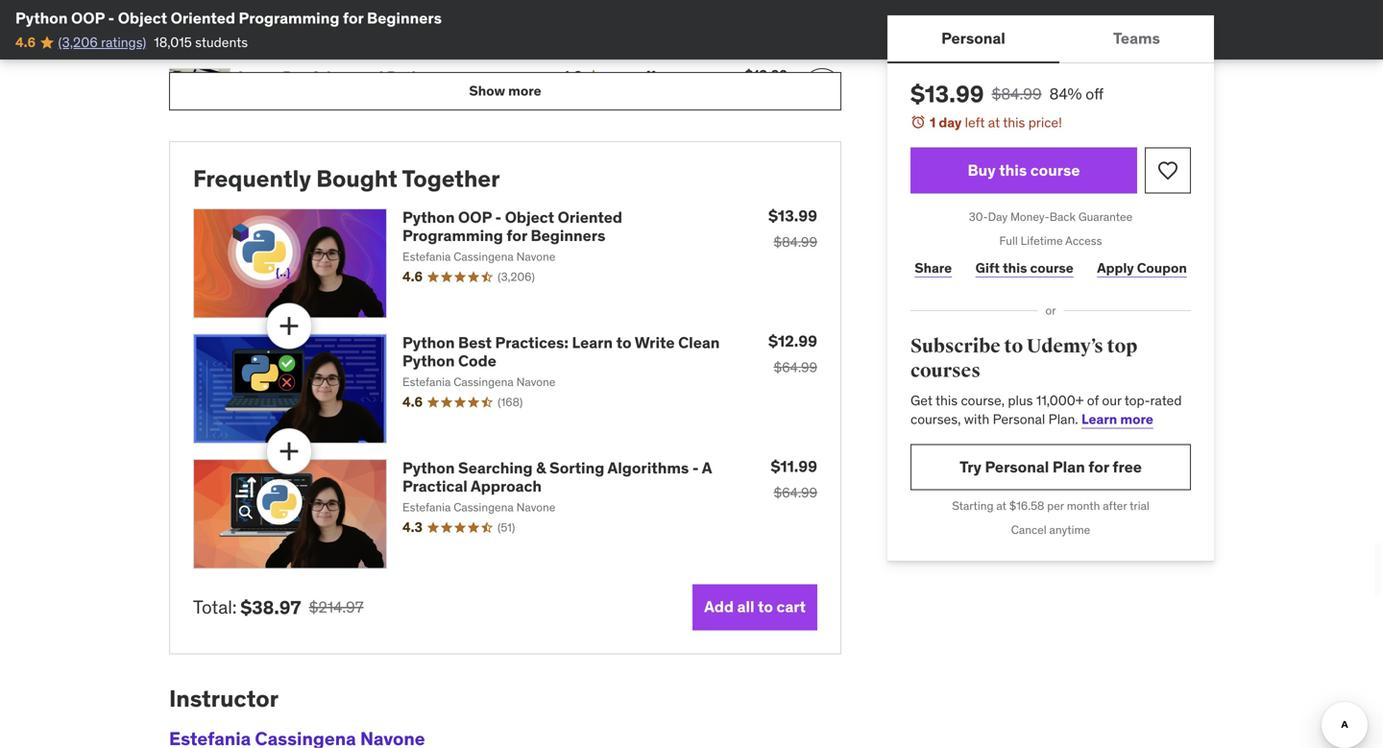 Task type: vqa. For each thing, say whether or not it's contained in the screenshot.
top (414)
no



Task type: locate. For each thing, give the bounding box(es) containing it.
more
[[508, 82, 541, 99], [1120, 410, 1153, 428]]

tab list
[[887, 15, 1214, 63]]

$64.99 for $12.99
[[774, 359, 817, 376]]

course
[[1030, 160, 1080, 180], [1030, 259, 1074, 276]]

course down lifetime
[[1030, 259, 1074, 276]]

0 vertical spatial personal
[[941, 28, 1005, 48]]

cassingena up (51)
[[454, 500, 514, 515]]

51 reviews element
[[498, 520, 515, 536]]

ratings)
[[101, 34, 146, 51]]

apply
[[1097, 259, 1134, 276]]

0 horizontal spatial $84.99
[[774, 233, 817, 250]]

starting
[[952, 498, 994, 513]]

python oop - object oriented programming for beginners
[[15, 8, 442, 28]]

1 vertical spatial for
[[507, 226, 527, 245]]

navone up (168)
[[516, 375, 555, 390]]

add all to cart button
[[693, 584, 817, 630]]

1 vertical spatial more
[[1120, 410, 1153, 428]]

plan.
[[1048, 410, 1078, 428]]

-
[[108, 8, 114, 28], [495, 207, 501, 227], [692, 458, 699, 478]]

0 vertical spatial programming
[[239, 8, 339, 28]]

1 vertical spatial $13.99
[[768, 206, 817, 226]]

2 horizontal spatial -
[[692, 458, 699, 478]]

python left the best
[[402, 333, 455, 352]]

oriented
[[171, 8, 235, 28], [558, 207, 622, 227]]

- inside python oop - object oriented programming for beginners estefania cassingena navone
[[495, 207, 501, 227]]

object up ratings)
[[118, 8, 167, 28]]

1 vertical spatial programming
[[238, 86, 339, 105]]

0 vertical spatial object
[[118, 8, 167, 28]]

2 vertical spatial learn
[[1082, 410, 1117, 428]]

0 horizontal spatial object
[[118, 8, 167, 28]]

1 vertical spatial object
[[505, 207, 554, 227]]

1 course from the top
[[1030, 160, 1080, 180]]

cassingena down code
[[454, 375, 514, 390]]

cassingena inside python best practices: learn to write clean python code estefania cassingena navone
[[454, 375, 514, 390]]

$12.99
[[745, 66, 788, 83], [768, 331, 817, 351]]

$64.99 inside $11.99 $64.99
[[774, 484, 817, 501]]

programming for python oop - object oriented programming for beginners
[[239, 8, 339, 28]]

this inside 'link'
[[1003, 259, 1027, 276]]

2 vertical spatial cassingena
[[454, 500, 514, 515]]

1 horizontal spatial object
[[505, 207, 554, 227]]

bought
[[316, 164, 397, 193]]

course for gift this course
[[1030, 259, 1074, 276]]

navone down approach
[[516, 500, 555, 515]]

python oop - object oriented programming for beginners link
[[402, 207, 622, 245]]

beginners up learn pro advanced python programming link
[[367, 8, 442, 28]]

1 horizontal spatial $13.99
[[911, 80, 984, 109]]

oop up (3,206
[[71, 8, 105, 28]]

this for get
[[935, 392, 958, 409]]

python down together
[[402, 207, 455, 227]]

30-day money-back guarantee full lifetime access
[[969, 209, 1133, 248]]

beginners
[[367, 8, 442, 28], [531, 226, 605, 245]]

learn left pro
[[238, 67, 279, 87]]

lifetime
[[1021, 233, 1063, 248]]

0 vertical spatial 4.6
[[15, 34, 36, 51]]

cassingena inside python oop - object oriented programming for beginners estefania cassingena navone
[[454, 249, 514, 264]]

wishlist image
[[1156, 159, 1179, 182]]

python up (3,206
[[15, 8, 68, 28]]

1 vertical spatial cassingena
[[454, 375, 514, 390]]

for up (3,206)
[[507, 226, 527, 245]]

- down together
[[495, 207, 501, 227]]

2 vertical spatial programming
[[402, 226, 503, 245]]

0 horizontal spatial -
[[108, 8, 114, 28]]

3 navone from the top
[[516, 500, 555, 515]]

at left $16.58
[[996, 498, 1006, 513]]

1 horizontal spatial learn
[[572, 333, 613, 352]]

2 course from the top
[[1030, 259, 1074, 276]]

programming up pro
[[239, 8, 339, 28]]

to
[[616, 333, 632, 352], [1004, 335, 1023, 358], [758, 597, 773, 617]]

0 vertical spatial estefania
[[402, 249, 451, 264]]

1 vertical spatial oriented
[[558, 207, 622, 227]]

2 cassingena from the top
[[454, 375, 514, 390]]

$38.97
[[241, 596, 301, 619]]

learn down of at bottom
[[1082, 410, 1117, 428]]

oriented for python oop - object oriented programming for beginners estefania cassingena navone
[[558, 207, 622, 227]]

left
[[965, 114, 985, 131]]

$13.99 for $13.99 $84.99
[[768, 206, 817, 226]]

4.6
[[15, 34, 36, 51], [402, 268, 423, 285], [402, 393, 423, 411]]

cart
[[777, 597, 806, 617]]

2 $64.99 from the top
[[774, 484, 817, 501]]

0 horizontal spatial more
[[508, 82, 541, 99]]

0 vertical spatial navone
[[516, 249, 555, 264]]

this right the gift
[[1003, 259, 1027, 276]]

- for python oop - object oriented programming for beginners
[[108, 8, 114, 28]]

0 vertical spatial beginners
[[367, 8, 442, 28]]

0 vertical spatial $12.99
[[745, 66, 788, 83]]

frequently bought together
[[193, 164, 500, 193]]

3206 reviews element
[[498, 269, 535, 285]]

python up 4.3
[[402, 458, 455, 478]]

students
[[195, 34, 248, 51]]

estefania inside python searching & sorting algorithms - a practical approach estefania cassingena navone
[[402, 500, 451, 515]]

course,
[[961, 392, 1005, 409]]

2 vertical spatial 4.6
[[402, 393, 423, 411]]

2 horizontal spatial learn
[[1082, 410, 1117, 428]]

to left write
[[616, 333, 632, 352]]

personal inside get this course, plus 11,000+ of our top-rated courses, with personal plan.
[[993, 410, 1045, 428]]

0 vertical spatial oop
[[71, 8, 105, 28]]

0 horizontal spatial to
[[616, 333, 632, 352]]

(3,206 ratings)
[[58, 34, 146, 51]]

alarm image
[[911, 114, 926, 130]]

cassingena for searching
[[454, 500, 514, 515]]

1 day left at this price!
[[930, 114, 1062, 131]]

programming down together
[[402, 226, 503, 245]]

1 vertical spatial personal
[[993, 410, 1045, 428]]

cassingena up (3,206)
[[454, 249, 514, 264]]

0 horizontal spatial oop
[[71, 8, 105, 28]]

$84.99 inside $13.99 $84.99
[[774, 233, 817, 250]]

1 vertical spatial at
[[996, 498, 1006, 513]]

programming inside python oop - object oriented programming for beginners estefania cassingena navone
[[402, 226, 503, 245]]

- up (3,206 ratings)
[[108, 8, 114, 28]]

object up (3,206)
[[505, 207, 554, 227]]

10/2023
[[410, 18, 462, 35]]

teams
[[1113, 28, 1160, 48]]

top
[[1107, 335, 1137, 358]]

0 horizontal spatial beginners
[[367, 8, 442, 28]]

$12.99 for $12.99
[[745, 66, 788, 83]]

course inside button
[[1030, 160, 1080, 180]]

this right buy
[[999, 160, 1027, 180]]

navone inside python searching & sorting algorithms - a practical approach estefania cassingena navone
[[516, 500, 555, 515]]

for left free
[[1088, 457, 1109, 477]]

programming for python oop - object oriented programming for beginners estefania cassingena navone
[[402, 226, 503, 245]]

more inside button
[[508, 82, 541, 99]]

navone for &
[[516, 500, 555, 515]]

this
[[1003, 114, 1025, 131], [999, 160, 1027, 180], [1003, 259, 1027, 276], [935, 392, 958, 409]]

- for python oop - object oriented programming for beginners estefania cassingena navone
[[495, 207, 501, 227]]

courses,
[[911, 410, 961, 428]]

pro
[[282, 67, 308, 87]]

oriented inside python oop - object oriented programming for beginners estefania cassingena navone
[[558, 207, 622, 227]]

course inside 'link'
[[1030, 259, 1074, 276]]

this inside button
[[999, 160, 1027, 180]]

buy
[[968, 160, 996, 180]]

python inside python oop - object oriented programming for beginners estefania cassingena navone
[[402, 207, 455, 227]]

0 vertical spatial course
[[1030, 160, 1080, 180]]

0 vertical spatial $13.99
[[911, 80, 984, 109]]

course up the "back"
[[1030, 160, 1080, 180]]

cassingena for best
[[454, 375, 514, 390]]

python for python oop - object oriented programming for beginners
[[15, 8, 68, 28]]

1 horizontal spatial -
[[495, 207, 501, 227]]

1 vertical spatial $12.99
[[768, 331, 817, 351]]

$12.99 right clean
[[768, 331, 817, 351]]

$64.99
[[774, 359, 817, 376], [774, 484, 817, 501]]

1 horizontal spatial beginners
[[531, 226, 605, 245]]

to inside the subscribe to udemy's top courses
[[1004, 335, 1023, 358]]

1 horizontal spatial to
[[758, 597, 773, 617]]

3 estefania from the top
[[402, 500, 451, 515]]

personal up $16.58
[[985, 457, 1049, 477]]

1 vertical spatial beginners
[[531, 226, 605, 245]]

more down top-
[[1120, 410, 1153, 428]]

this inside get this course, plus 11,000+ of our top-rated courses, with personal plan.
[[935, 392, 958, 409]]

1 estefania from the top
[[402, 249, 451, 264]]

0 vertical spatial cassingena
[[454, 249, 514, 264]]

$84.99
[[992, 84, 1042, 104], [774, 233, 817, 250]]

1 vertical spatial learn
[[572, 333, 613, 352]]

python inside python searching & sorting algorithms - a practical approach estefania cassingena navone
[[402, 458, 455, 478]]

2 horizontal spatial for
[[1088, 457, 1109, 477]]

0 horizontal spatial $13.99
[[768, 206, 817, 226]]

(51)
[[498, 520, 515, 535]]

0 vertical spatial more
[[508, 82, 541, 99]]

python best practices: learn to write clean python code estefania cassingena navone
[[402, 333, 720, 390]]

0 vertical spatial $84.99
[[992, 84, 1042, 104]]

clean
[[678, 333, 720, 352]]

beginners up (3,206)
[[531, 226, 605, 245]]

to left udemy's
[[1004, 335, 1023, 358]]

0 vertical spatial oriented
[[171, 8, 235, 28]]

programming down total
[[238, 86, 339, 105]]

0 horizontal spatial learn
[[238, 67, 279, 87]]

cassingena inside python searching & sorting algorithms - a practical approach estefania cassingena navone
[[454, 500, 514, 515]]

13.5
[[246, 18, 272, 35]]

python best practices: learn to write clean python code link
[[402, 333, 720, 371]]

total:
[[193, 595, 237, 619]]

1 vertical spatial $84.99
[[774, 233, 817, 250]]

0 vertical spatial -
[[108, 8, 114, 28]]

1 vertical spatial -
[[495, 207, 501, 227]]

try
[[960, 457, 982, 477]]

navone up (3,206)
[[516, 249, 555, 264]]

1 vertical spatial estefania
[[402, 375, 451, 390]]

11,000+
[[1036, 392, 1084, 409]]

free
[[1113, 457, 1142, 477]]

0 vertical spatial for
[[343, 8, 364, 28]]

to right "all"
[[758, 597, 773, 617]]

approach
[[471, 476, 542, 496]]

for for python oop - object oriented programming for beginners
[[343, 8, 364, 28]]

2 horizontal spatial to
[[1004, 335, 1023, 358]]

this up courses,
[[935, 392, 958, 409]]

1 horizontal spatial oop
[[458, 207, 492, 227]]

1 horizontal spatial for
[[507, 226, 527, 245]]

1 horizontal spatial oriented
[[558, 207, 622, 227]]

this down the $13.99 $84.99 84% off
[[1003, 114, 1025, 131]]

1 vertical spatial course
[[1030, 259, 1074, 276]]

practical
[[402, 476, 468, 496]]

estefania for python best practices: learn to write clean python code
[[402, 375, 451, 390]]

learn right the practices: at the top left of page
[[572, 333, 613, 352]]

- left a
[[692, 458, 699, 478]]

advanced
[[311, 67, 383, 87]]

navone inside python best practices: learn to write clean python code estefania cassingena navone
[[516, 375, 555, 390]]

1 vertical spatial 4.6
[[402, 268, 423, 285]]

learn for learn more
[[1082, 410, 1117, 428]]

more right show
[[508, 82, 541, 99]]

$84.99 inside the $13.99 $84.99 84% off
[[992, 84, 1042, 104]]

$64.99 inside $12.99 $64.99
[[774, 359, 817, 376]]

$16.58
[[1009, 498, 1044, 513]]

4.6 for python oop - object oriented programming for beginners
[[402, 268, 423, 285]]

1 horizontal spatial $84.99
[[992, 84, 1042, 104]]

84%
[[1049, 84, 1082, 104]]

18,015
[[154, 34, 192, 51]]

2 estefania from the top
[[402, 375, 451, 390]]

2 vertical spatial estefania
[[402, 500, 451, 515]]

0 vertical spatial $64.99
[[774, 359, 817, 376]]

practices:
[[495, 333, 569, 352]]

coupon
[[1137, 259, 1187, 276]]

python for python searching & sorting algorithms - a practical approach estefania cassingena navone
[[402, 458, 455, 478]]

1 vertical spatial oop
[[458, 207, 492, 227]]

for up advanced on the left of the page
[[343, 8, 364, 28]]

updated 10/2023
[[355, 18, 462, 35]]

for inside python oop - object oriented programming for beginners estefania cassingena navone
[[507, 226, 527, 245]]

personal button
[[887, 15, 1059, 61]]

at right 'left'
[[988, 114, 1000, 131]]

$12.99 for $12.99 $64.99
[[768, 331, 817, 351]]

beginners inside python oop - object oriented programming for beginners estefania cassingena navone
[[531, 226, 605, 245]]

learn inside learn pro advanced python programming
[[238, 67, 279, 87]]

2 vertical spatial -
[[692, 458, 699, 478]]

0 horizontal spatial for
[[343, 8, 364, 28]]

starting at $16.58 per month after trial cancel anytime
[[952, 498, 1149, 537]]

navone
[[516, 249, 555, 264], [516, 375, 555, 390], [516, 500, 555, 515]]

1 horizontal spatial more
[[1120, 410, 1153, 428]]

with
[[964, 410, 990, 428]]

of
[[1087, 392, 1099, 409]]

1 cassingena from the top
[[454, 249, 514, 264]]

object inside python oop - object oriented programming for beginners estefania cassingena navone
[[505, 207, 554, 227]]

$13.99 $84.99
[[768, 206, 817, 250]]

2 navone from the top
[[516, 375, 555, 390]]

0 horizontal spatial oriented
[[171, 8, 235, 28]]

oop down together
[[458, 207, 492, 227]]

day
[[988, 209, 1008, 224]]

$12.99 right 5,014
[[745, 66, 788, 83]]

2 vertical spatial navone
[[516, 500, 555, 515]]

1 vertical spatial $64.99
[[774, 484, 817, 501]]

personal down plus
[[993, 410, 1045, 428]]

3 cassingena from the top
[[454, 500, 514, 515]]

python down updated 10/2023 on the left top
[[387, 67, 439, 87]]

1 navone from the top
[[516, 249, 555, 264]]

estefania inside python best practices: learn to write clean python code estefania cassingena navone
[[402, 375, 451, 390]]

oop inside python oop - object oriented programming for beginners estefania cassingena navone
[[458, 207, 492, 227]]

0 vertical spatial learn
[[238, 67, 279, 87]]

personal up the $13.99 $84.99 84% off
[[941, 28, 1005, 48]]

4.3
[[402, 519, 423, 536]]

1 vertical spatial navone
[[516, 375, 555, 390]]

1 $64.99 from the top
[[774, 359, 817, 376]]



Task type: describe. For each thing, give the bounding box(es) containing it.
best
[[458, 333, 492, 352]]

estefania for python searching & sorting algorithms - a practical approach
[[402, 500, 451, 515]]

to inside python best practices: learn to write clean python code estefania cassingena navone
[[616, 333, 632, 352]]

instructor
[[169, 684, 279, 713]]

off
[[1086, 84, 1104, 104]]

beginners for python oop - object oriented programming for beginners estefania cassingena navone
[[531, 226, 605, 245]]

course for buy this course
[[1030, 160, 1080, 180]]

168 reviews element
[[498, 394, 523, 410]]

$214.97
[[309, 597, 364, 617]]

2 vertical spatial for
[[1088, 457, 1109, 477]]

a
[[702, 458, 712, 478]]

python searching & sorting algorithms - a practical approach estefania cassingena navone
[[402, 458, 712, 515]]

$11.99 $64.99
[[771, 456, 817, 501]]

buy this course button
[[911, 148, 1137, 194]]

apply coupon button
[[1093, 249, 1191, 287]]

python left code
[[402, 351, 455, 371]]

- inside python searching & sorting algorithms - a practical approach estefania cassingena navone
[[692, 458, 699, 478]]

personal inside button
[[941, 28, 1005, 48]]

tab list containing personal
[[887, 15, 1214, 63]]

1
[[930, 114, 936, 131]]

learn inside python best practices: learn to write clean python code estefania cassingena navone
[[572, 333, 613, 352]]

all
[[737, 597, 754, 617]]

beginners for python oop - object oriented programming for beginners
[[367, 8, 442, 28]]

learn more link
[[1082, 410, 1153, 428]]

learn pro advanced python programming
[[238, 67, 439, 105]]

$13.99 for $13.99 $84.99 84% off
[[911, 80, 984, 109]]

add all to cart
[[704, 597, 806, 617]]

to inside button
[[758, 597, 773, 617]]

after
[[1103, 498, 1127, 513]]

learn pro advanced python programming link
[[238, 67, 539, 105]]

$64.99 for $11.99
[[774, 484, 817, 501]]

4.2
[[562, 67, 582, 84]]

teams button
[[1059, 15, 1214, 61]]

total: $38.97 $214.97
[[193, 595, 364, 619]]

learn more
[[1082, 410, 1153, 428]]

$84.99 for $13.99 $84.99 84% off
[[992, 84, 1042, 104]]

navone inside python oop - object oriented programming for beginners estefania cassingena navone
[[516, 249, 555, 264]]

estefania inside python oop - object oriented programming for beginners estefania cassingena navone
[[402, 249, 451, 264]]

courses
[[911, 359, 981, 383]]

full
[[999, 233, 1018, 248]]

our
[[1102, 392, 1121, 409]]

show more
[[469, 82, 541, 99]]

try personal plan for free link
[[911, 444, 1191, 490]]

for for python oop - object oriented programming for beginners estefania cassingena navone
[[507, 226, 527, 245]]

hours
[[308, 18, 344, 35]]

sorting
[[549, 458, 604, 478]]

xsmall image
[[643, 68, 659, 83]]

gift this course link
[[971, 249, 1078, 287]]

more for show more
[[508, 82, 541, 99]]

udemy's
[[1027, 335, 1103, 358]]

month
[[1067, 498, 1100, 513]]

gift
[[975, 259, 1000, 276]]

plus
[[1008, 392, 1033, 409]]

2 vertical spatial personal
[[985, 457, 1049, 477]]

programming inside learn pro advanced python programming
[[238, 86, 339, 105]]

python oop - object oriented programming for beginners estefania cassingena navone
[[402, 207, 622, 264]]

4.6 for python best practices: learn to write clean python code
[[402, 393, 423, 411]]

or
[[1045, 303, 1056, 318]]

anytime
[[1049, 522, 1090, 537]]

python inside learn pro advanced python programming
[[387, 67, 439, 87]]

plan
[[1053, 457, 1085, 477]]

top-
[[1124, 392, 1150, 409]]

object for python oop - object oriented programming for beginners
[[118, 8, 167, 28]]

at inside starting at $16.58 per month after trial cancel anytime
[[996, 498, 1006, 513]]

learn for learn pro advanced python programming
[[238, 67, 279, 87]]

share
[[915, 259, 952, 276]]

algorithms
[[608, 458, 689, 478]]

13.5 total hours
[[246, 18, 344, 35]]

oop for python oop - object oriented programming for beginners estefania cassingena navone
[[458, 207, 492, 227]]

(168)
[[498, 395, 523, 410]]

gift this course
[[975, 259, 1074, 276]]

together
[[402, 164, 500, 193]]

30-
[[969, 209, 988, 224]]

get this course, plus 11,000+ of our top-rated courses, with personal plan.
[[911, 392, 1182, 428]]

updated
[[355, 18, 407, 35]]

price!
[[1028, 114, 1062, 131]]

share button
[[911, 249, 956, 287]]

$84.99 for $13.99 $84.99
[[774, 233, 817, 250]]

python for python best practices: learn to write clean python code estefania cassingena navone
[[402, 333, 455, 352]]

rated
[[1150, 392, 1182, 409]]

this for buy
[[999, 160, 1027, 180]]

day
[[939, 114, 962, 131]]

$11.99
[[771, 456, 817, 476]]

this for gift
[[1003, 259, 1027, 276]]

back
[[1050, 209, 1076, 224]]

get
[[911, 392, 932, 409]]

frequently
[[193, 164, 311, 193]]

18,015 students
[[154, 34, 248, 51]]

$13.99 $84.99 84% off
[[911, 80, 1104, 109]]

more for learn more
[[1120, 410, 1153, 428]]

oriented for python oop - object oriented programming for beginners
[[171, 8, 235, 28]]

$12.99 $64.99
[[768, 331, 817, 376]]

object for python oop - object oriented programming for beginners estefania cassingena navone
[[505, 207, 554, 227]]

guarantee
[[1078, 209, 1133, 224]]

add
[[704, 597, 734, 617]]

total
[[275, 18, 305, 35]]

(3,206)
[[498, 269, 535, 284]]

python searching & sorting algorithms - a practical approach link
[[402, 458, 712, 496]]

write
[[635, 333, 675, 352]]

money-
[[1010, 209, 1050, 224]]

navone for practices:
[[516, 375, 555, 390]]

5,014
[[663, 69, 695, 86]]

python for python oop - object oriented programming for beginners estefania cassingena navone
[[402, 207, 455, 227]]

oop for python oop - object oriented programming for beginners
[[71, 8, 105, 28]]

searching
[[458, 458, 533, 478]]

code
[[458, 351, 496, 371]]

0 vertical spatial at
[[988, 114, 1000, 131]]

per
[[1047, 498, 1064, 513]]

access
[[1065, 233, 1102, 248]]

cancel
[[1011, 522, 1047, 537]]



